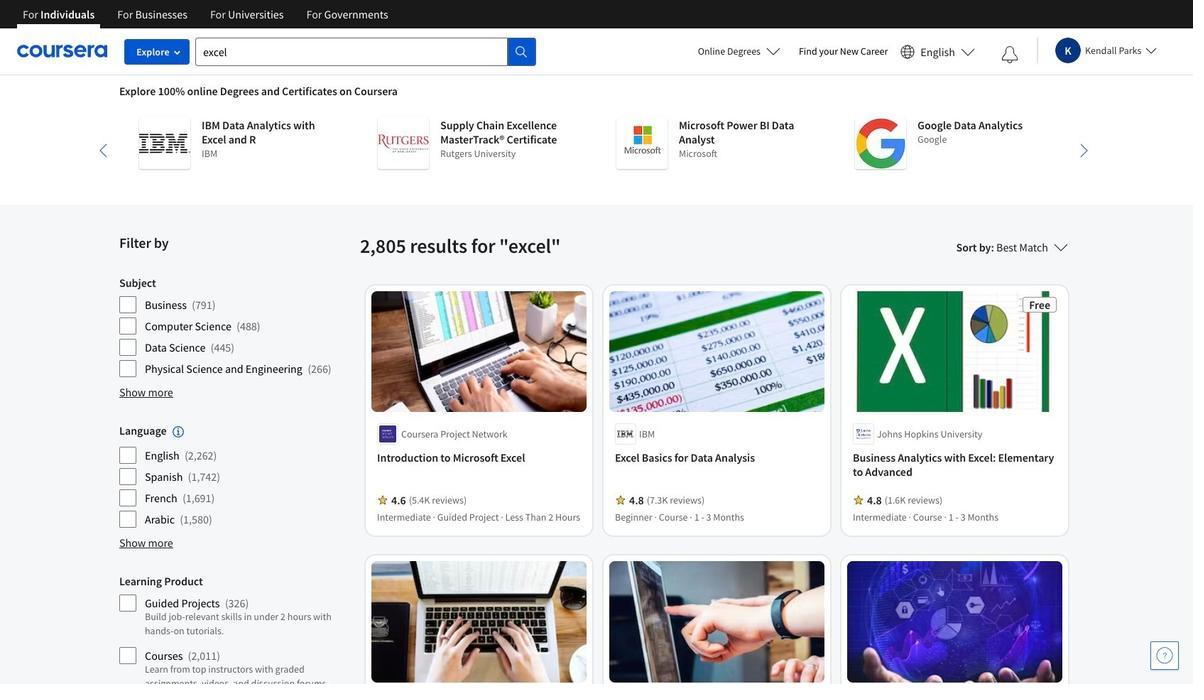 Task type: locate. For each thing, give the bounding box(es) containing it.
banner navigation
[[11, 0, 400, 28]]

3 group from the top
[[119, 574, 352, 684]]

0 vertical spatial group
[[119, 276, 352, 378]]

google image
[[855, 118, 906, 169]]

group
[[119, 276, 352, 378], [119, 423, 352, 529], [119, 574, 352, 684]]

None search field
[[195, 37, 536, 66]]

2 vertical spatial group
[[119, 574, 352, 684]]

ibm image
[[139, 118, 190, 169]]

1 vertical spatial group
[[119, 423, 352, 529]]

What do you want to learn? text field
[[195, 37, 508, 66]]

rutgers university image
[[378, 118, 429, 169]]

information about this filter group image
[[172, 426, 184, 438]]



Task type: vqa. For each thing, say whether or not it's contained in the screenshot.
Information
no



Task type: describe. For each thing, give the bounding box(es) containing it.
2 group from the top
[[119, 423, 352, 529]]

help center image
[[1156, 647, 1173, 664]]

microsoft image
[[617, 118, 668, 169]]

coursera image
[[17, 40, 107, 63]]

1 group from the top
[[119, 276, 352, 378]]



